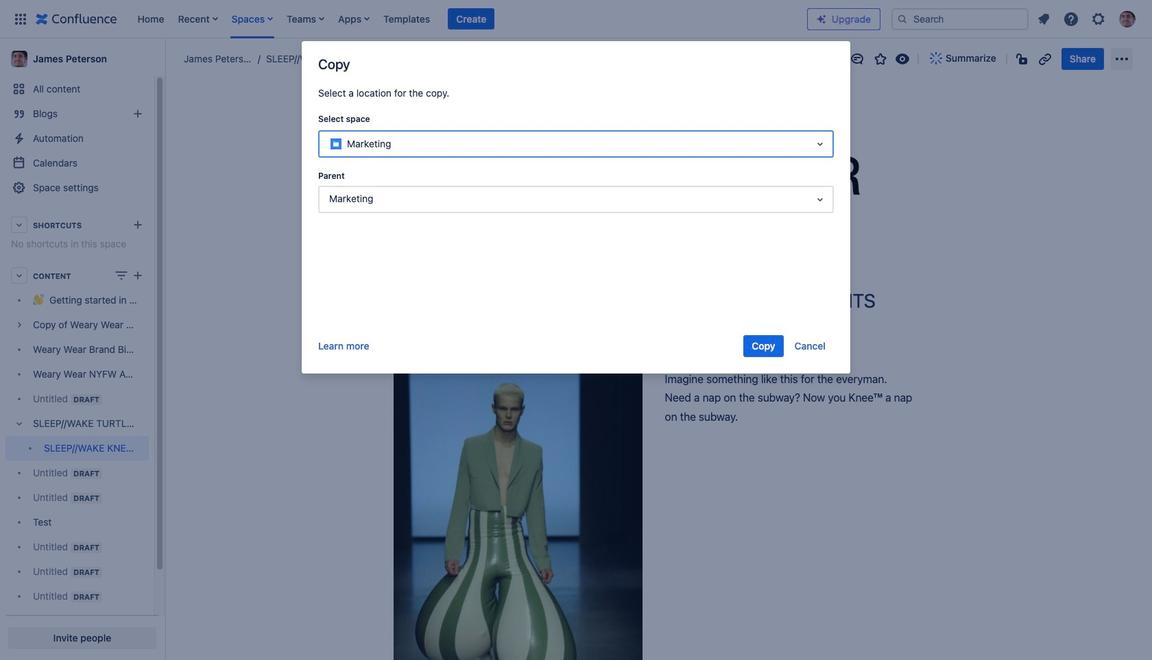 Task type: locate. For each thing, give the bounding box(es) containing it.
1 vertical spatial open image
[[812, 191, 829, 208]]

tree
[[5, 288, 149, 634]]

dialog
[[302, 41, 851, 374]]

2 horizontal spatial list item
[[448, 8, 495, 30]]

0 horizontal spatial list item
[[174, 0, 222, 38]]

tree item
[[5, 412, 149, 461]]

create a page image
[[130, 268, 146, 284]]

group
[[744, 335, 834, 357]]

global element
[[8, 0, 807, 38]]

list
[[131, 0, 807, 38], [1032, 7, 1144, 31]]

None search field
[[892, 8, 1029, 30]]

None text field
[[327, 193, 330, 206]]

Search field
[[892, 8, 1029, 30]]

star image
[[873, 50, 889, 67]]

list item
[[174, 0, 222, 38], [283, 0, 329, 38], [448, 8, 495, 30]]

confluence image
[[36, 11, 117, 27], [36, 11, 117, 27]]

search image
[[897, 13, 908, 24]]

0 vertical spatial open image
[[812, 136, 829, 152]]

tree item inside space element
[[5, 412, 149, 461]]

copy link image
[[1037, 50, 1054, 67]]

open image
[[812, 136, 829, 152], [812, 191, 829, 208]]

banner
[[0, 0, 1153, 38]]



Task type: describe. For each thing, give the bounding box(es) containing it.
create a blog image
[[130, 106, 146, 122]]

2 open image from the top
[[812, 191, 829, 208]]

1 horizontal spatial list
[[1032, 7, 1144, 31]]

1 open image from the top
[[812, 136, 829, 152]]

premium image
[[816, 13, 827, 24]]

0 horizontal spatial list
[[131, 0, 807, 38]]

list item inside list
[[448, 8, 495, 30]]

settings icon image
[[1091, 11, 1107, 27]]

1 horizontal spatial list item
[[283, 0, 329, 38]]

tree inside space element
[[5, 288, 149, 634]]

space element
[[0, 38, 165, 661]]



Task type: vqa. For each thing, say whether or not it's contained in the screenshot.
"Copy link" image
yes



